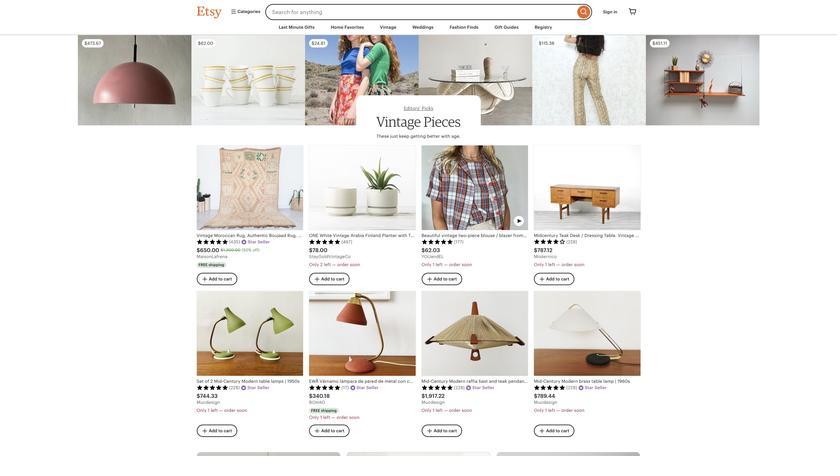 Task type: locate. For each thing, give the bounding box(es) containing it.
— for 78.00
[[332, 262, 336, 267]]

cart for 62.03
[[449, 277, 457, 282]]

5 out of 5 stars image down 9.8
[[309, 239, 341, 245]]

1 century from the left
[[224, 379, 241, 384]]

left down youandel
[[436, 262, 443, 267]]

star seller down bast on the right bottom of page
[[473, 385, 495, 390]]

order inside $ 787.12 modernico only 1 left — order soon
[[562, 262, 574, 267]]

order inside $ 78.00 staygoldvintageco only 2 left — order soon
[[338, 262, 349, 267]]

cart
[[224, 277, 232, 282], [336, 277, 345, 282], [449, 277, 457, 282], [562, 277, 570, 282], [224, 428, 232, 433], [336, 428, 345, 433], [449, 428, 457, 433], [562, 428, 570, 433]]

cart down '$ 62.03 youandel only 1 left — order soon'
[[449, 277, 457, 282]]

add to cart for 78.00
[[321, 277, 345, 282]]

gift
[[495, 25, 503, 30]]

5 out of 5 stars image for 789.44
[[535, 385, 566, 390]]

mid-
[[214, 379, 224, 384], [422, 379, 431, 384], [535, 379, 544, 384]]

$ inside $ 789.44 mucdesign only 1 left — order soon
[[535, 393, 538, 399]]

shipping for free shipping
[[209, 263, 225, 267]]

2 horizontal spatial |
[[616, 379, 617, 384]]

shipping inside free shipping only 1 left — order soon
[[321, 409, 337, 413]]

$ inside '$ 1,917.22 mucdesign only 1 left — order soon'
[[422, 393, 425, 399]]

0 horizontal spatial |
[[285, 379, 286, 384]]

$ for 787.12
[[535, 247, 538, 254]]

2 horizontal spatial century
[[544, 379, 561, 384]]

1 for 1,917.22
[[433, 408, 435, 413]]

to for 789.44
[[556, 428, 561, 433]]

$24.81
[[312, 41, 326, 46]]

add to cart down '$ 62.03 youandel only 1 left — order soon'
[[434, 277, 457, 282]]

star down set of 2 mid-century modern table lamps | 1950s
[[248, 385, 256, 390]]

cart down $ 789.44 mucdesign only 1 left — order soon
[[562, 428, 570, 433]]

1 down '1,917.22'
[[433, 408, 435, 413]]

two-
[[459, 233, 468, 238]]

order for 62.03
[[449, 262, 461, 267]]

(17)
[[342, 385, 349, 390]]

1 inside free shipping only 1 left — order soon
[[321, 415, 322, 420]]

1 horizontal spatial mid-
[[422, 379, 431, 384]]

add to cart button down free shipping
[[197, 273, 237, 285]]

soon inside $ 744.33 mucdesign only 1 left — order soon
[[237, 408, 247, 413]]

left inside $ 787.12 modernico only 1 left — order soon
[[549, 262, 556, 267]]

free shipping only 1 left — order soon
[[309, 409, 360, 420]]

add to cart button for 62.03
[[422, 273, 462, 285]]

— inside '$ 1,917.22 mucdesign only 1 left — order soon'
[[444, 408, 448, 413]]

$ for 1,917.22
[[422, 393, 425, 399]]

4 / from the left
[[669, 233, 671, 238]]

soon for 78.00
[[350, 262, 361, 267]]

just
[[391, 134, 398, 139]]

mucdesign down 744.33
[[197, 400, 220, 405]]

only inside $ 744.33 mucdesign only 1 left — order soon
[[197, 408, 207, 413]]

1 mid- from the left
[[214, 379, 224, 384]]

mid-century modern raffia bast and teak pendant lamp by temde | 1960s image
[[422, 291, 528, 376]]

0 horizontal spatial century
[[224, 379, 241, 384]]

— inside '$ 62.03 youandel only 1 left — order soon'
[[444, 262, 448, 267]]

1 inside $ 787.12 modernico only 1 left — order soon
[[546, 262, 547, 267]]

1 down modernico on the bottom
[[546, 262, 547, 267]]

0 vertical spatial free
[[199, 263, 208, 267]]

0 horizontal spatial rug,
[[237, 233, 246, 238]]

add to cart
[[209, 277, 232, 282], [321, 277, 345, 282], [434, 277, 457, 282], [547, 277, 570, 282], [209, 428, 232, 433], [321, 428, 345, 433], [434, 428, 457, 433], [547, 428, 570, 433]]

mucdesign
[[197, 400, 220, 405], [422, 400, 445, 405], [535, 400, 558, 405]]

free down maisonlafrena
[[199, 263, 208, 267]]

$ 650.00 $ 1,300.00 (50% off) maisonlafrena
[[197, 247, 260, 259]]

1 ft from the left
[[306, 233, 311, 238]]

1 horizontal spatial shipping
[[321, 409, 337, 413]]

1 inside '$ 62.03 youandel only 1 left — order soon'
[[433, 262, 435, 267]]

add to cart down $ 744.33 mucdesign only 1 left — order soon
[[209, 428, 232, 433]]

only inside $ 789.44 mucdesign only 1 left — order soon
[[535, 408, 544, 413]]

2 mucdesign from the left
[[422, 400, 445, 405]]

0 horizontal spatial free
[[199, 263, 208, 267]]

menu bar
[[185, 20, 653, 35]]

/ right desk
[[582, 233, 584, 238]]

order inside $ 789.44 mucdesign only 1 left — order soon
[[562, 408, 574, 413]]

century up '1,917.22'
[[431, 379, 448, 384]]

banner
[[185, 0, 653, 20]]

1 horizontal spatial |
[[561, 379, 562, 384]]

modern
[[636, 233, 652, 238], [242, 379, 258, 384], [450, 379, 466, 384], [562, 379, 578, 384]]

1 lamp from the left
[[528, 379, 538, 384]]

$24.81 link
[[305, 35, 419, 126]]

only down 78.00
[[309, 262, 319, 267]]

staygoldvintageco
[[309, 254, 351, 259]]

order for 787.12
[[562, 262, 574, 267]]

left inside $ 789.44 mucdesign only 1 left — order soon
[[549, 408, 556, 413]]

order for 78.00
[[338, 262, 349, 267]]

left inside '$ 62.03 youandel only 1 left — order soon'
[[436, 262, 443, 267]]

free shipping
[[199, 263, 225, 267]]

free
[[199, 263, 208, 267], [311, 409, 320, 413]]

3 mid- from the left
[[535, 379, 544, 384]]

add to cart for 62.03
[[434, 277, 457, 282]]

mucdesign inside '$ 1,917.22 mucdesign only 1 left — order soon'
[[422, 400, 445, 405]]

left for 744.33
[[211, 408, 218, 413]]

seller for 789.44
[[595, 385, 607, 390]]

$ for 62.03
[[422, 247, 425, 254]]

only for 789.44
[[535, 408, 544, 413]]

seller down and
[[483, 385, 495, 390]]

to down $ 787.12 modernico only 1 left — order soon
[[556, 277, 561, 282]]

2 horizontal spatial mucdesign
[[535, 400, 558, 405]]

only down modernico on the bottom
[[535, 262, 544, 267]]

1 for 744.33
[[208, 408, 210, 413]]

— inside $ 744.33 mucdesign only 1 left — order soon
[[219, 408, 223, 413]]

2 1960s from the left
[[618, 379, 631, 384]]

5 out of 5 stars image up '1,917.22'
[[422, 385, 453, 390]]

1 inside '$ 1,917.22 mucdesign only 1 left — order soon'
[[433, 408, 435, 413]]

(228) for 787.12
[[567, 240, 578, 245]]

star for 789.44
[[585, 385, 594, 390]]

5 out of 5 stars image for 62.03
[[422, 239, 453, 245]]

only down bohag
[[309, 415, 319, 420]]

to down '$ 62.03 youandel only 1 left — order soon'
[[444, 277, 448, 282]]

sign in button
[[599, 6, 623, 18]]

star seller down authentic
[[248, 240, 270, 245]]

beautiful vintage two-piece blouse / blazer from the 40s 50s plaid
[[422, 233, 562, 238]]

star down brass
[[585, 385, 594, 390]]

add to cart down free shipping
[[209, 277, 232, 282]]

order inside '$ 62.03 youandel only 1 left — order soon'
[[449, 262, 461, 267]]

to down '$ 1,917.22 mucdesign only 1 left — order soon'
[[444, 428, 448, 433]]

| left 1950s
[[285, 379, 286, 384]]

3 century from the left
[[544, 379, 561, 384]]

5 out of 5 stars image down temde
[[535, 385, 566, 390]]

century up 789.44
[[544, 379, 561, 384]]

(50%
[[242, 248, 252, 253]]

1 horizontal spatial century
[[431, 379, 448, 384]]

add to cart down $ 78.00 staygoldvintageco only 2 left — order soon
[[321, 277, 345, 282]]

ft
[[306, 233, 311, 238], [323, 233, 328, 238]]

by
[[539, 379, 545, 384]]

these just keep getting better with age.
[[377, 134, 461, 139]]

cart down free shipping
[[224, 277, 232, 282]]

789.44
[[538, 393, 556, 399]]

5 out of 5 stars image
[[197, 239, 228, 245], [309, 239, 341, 245], [422, 239, 453, 245], [197, 385, 228, 390], [309, 385, 341, 390], [422, 385, 453, 390], [535, 385, 566, 390]]

2 mid- from the left
[[422, 379, 431, 384]]

gift guides link
[[490, 21, 524, 34]]

order inside free shipping only 1 left — order soon
[[337, 415, 348, 420]]

— inside $ 789.44 mucdesign only 1 left — order soon
[[557, 408, 561, 413]]

0 vertical spatial 2
[[321, 262, 323, 267]]

only down 789.44
[[535, 408, 544, 413]]

add down youandel
[[434, 277, 443, 282]]

star
[[248, 240, 257, 245], [248, 385, 256, 390], [357, 385, 366, 390], [473, 385, 482, 390], [585, 385, 594, 390]]

left inside $ 78.00 staygoldvintageco only 2 left — order soon
[[324, 262, 331, 267]]

cart for 789.44
[[562, 428, 570, 433]]

home favorites
[[331, 25, 364, 30]]

/ right retro
[[669, 233, 671, 238]]

left inside '$ 1,917.22 mucdesign only 1 left — order soon'
[[436, 408, 443, 413]]

lamp
[[528, 379, 538, 384], [604, 379, 615, 384]]

2
[[321, 262, 323, 267], [211, 379, 213, 384]]

to for 650.00
[[219, 277, 223, 282]]

mid- up '1,917.22'
[[422, 379, 431, 384]]

1 horizontal spatial ft
[[323, 233, 328, 238]]

ewå värnamo lámpara de pared de metal con cuello de latón / 50s / 60s / suecia / mid-century modern / office desk light / bedside table / image
[[309, 291, 416, 376]]

add to cart button down $ 744.33 mucdesign only 1 left — order soon
[[197, 425, 237, 437]]

2 right of
[[211, 379, 213, 384]]

registry link
[[530, 21, 558, 34]]

seller down vintage moroccan rug, authentic boujaad rug, 5.5 ft x 9.8 ft
[[258, 240, 270, 245]]

guides
[[504, 25, 519, 30]]

5 out of 5 stars image down of
[[197, 385, 228, 390]]

soon inside $ 789.44 mucdesign only 1 left — order soon
[[575, 408, 585, 413]]

mucdesign inside $ 789.44 mucdesign only 1 left — order soon
[[535, 400, 558, 405]]

seller down mid-century modern brass table lamp | 1960s
[[595, 385, 607, 390]]

1 down 744.33
[[208, 408, 210, 413]]

add to cart button down $ 787.12 modernico only 1 left — order soon
[[535, 273, 575, 285]]

soon inside $ 78.00 staygoldvintageco only 2 left — order soon
[[350, 262, 361, 267]]

1 horizontal spatial free
[[311, 409, 320, 413]]

vintage pencil reed bell flower glass coffee table rattan postmodern mcm retro boho 70s 80s image
[[419, 35, 533, 125]]

$
[[197, 247, 200, 254], [309, 247, 313, 254], [422, 247, 425, 254], [535, 247, 538, 254], [221, 248, 223, 253], [197, 393, 200, 399], [309, 393, 313, 399], [422, 393, 425, 399], [535, 393, 538, 399]]

add to cart button down $ 789.44 mucdesign only 1 left — order soon
[[535, 425, 575, 437]]

(228) down desk
[[567, 240, 578, 245]]

soon for 789.44
[[575, 408, 585, 413]]

(228) for 1,917.22
[[454, 385, 465, 390]]

$ inside '$ 62.03 youandel only 1 left — order soon'
[[422, 247, 425, 254]]

1 horizontal spatial 1960s
[[618, 379, 631, 384]]

$473.67
[[84, 41, 101, 46]]

3 mucdesign from the left
[[535, 400, 558, 405]]

order inside '$ 1,917.22 mucdesign only 1 left — order soon'
[[449, 408, 461, 413]]

add down '$ 1,917.22 mucdesign only 1 left — order soon'
[[434, 428, 443, 433]]

add down free shipping only 1 left — order soon
[[321, 428, 330, 433]]

editors' picks vintage pieces
[[377, 106, 461, 130]]

1 horizontal spatial rug,
[[288, 233, 297, 238]]

mucdesign inside $ 744.33 mucdesign only 1 left — order soon
[[197, 400, 220, 405]]

add to cart button down staygoldvintageco
[[309, 273, 350, 285]]

add to cart down $ 787.12 modernico only 1 left — order soon
[[547, 277, 570, 282]]

left down 744.33
[[211, 408, 218, 413]]

787.12
[[538, 247, 553, 254]]

rug, left 5.5
[[288, 233, 297, 238]]

— inside $ 787.12 modernico only 1 left — order soon
[[557, 262, 561, 267]]

fashion
[[450, 25, 467, 30]]

1 vertical spatial 2
[[211, 379, 213, 384]]

century for 789.44
[[544, 379, 561, 384]]

0 horizontal spatial lamp
[[528, 379, 538, 384]]

to for 62.03
[[444, 277, 448, 282]]

free down bohag
[[311, 409, 320, 413]]

add to cart down $ 789.44 mucdesign only 1 left — order soon
[[547, 428, 570, 433]]

raffia
[[467, 379, 478, 384]]

table.
[[605, 233, 617, 238]]

$ for 78.00
[[309, 247, 313, 254]]

order inside $ 744.33 mucdesign only 1 left — order soon
[[224, 408, 236, 413]]

1 horizontal spatial lamp
[[604, 379, 615, 384]]

5 out of 5 stars image up 650.00
[[197, 239, 228, 245]]

$ for 744.33
[[197, 393, 200, 399]]

$ inside $ 340.18 bohag
[[309, 393, 313, 399]]

free for free shipping
[[199, 263, 208, 267]]

add to cart button down '$ 62.03 youandel only 1 left — order soon'
[[422, 273, 462, 285]]

1950s
[[288, 379, 300, 384]]

star seller
[[248, 240, 270, 245], [248, 385, 270, 390], [357, 385, 379, 390], [473, 385, 495, 390], [585, 385, 607, 390]]

dressing
[[585, 233, 604, 238]]

$ 744.33 mucdesign only 1 left — order soon
[[197, 393, 247, 413]]

left down 789.44
[[549, 408, 556, 413]]

$ for 789.44
[[535, 393, 538, 399]]

/
[[497, 233, 499, 238], [582, 233, 584, 238], [653, 233, 655, 238], [669, 233, 671, 238]]

0 vertical spatial shipping
[[209, 263, 225, 267]]

cart down $ 744.33 mucdesign only 1 left — order soon
[[224, 428, 232, 433]]

/ left retro
[[653, 233, 655, 238]]

add down free shipping
[[209, 277, 218, 282]]

0 horizontal spatial mucdesign
[[197, 400, 220, 405]]

1960s
[[564, 379, 576, 384], [618, 379, 631, 384]]

9.8
[[316, 233, 322, 238]]

mucdesign for 1,917.22
[[422, 400, 445, 405]]

left down bohag
[[324, 415, 331, 420]]

— for 789.44
[[557, 408, 561, 413]]

only
[[309, 262, 319, 267], [422, 262, 432, 267], [535, 262, 544, 267], [197, 408, 207, 413], [422, 408, 432, 413], [535, 408, 544, 413], [309, 415, 319, 420]]

authentic
[[248, 233, 268, 238]]

$ inside $ 78.00 staygoldvintageco only 2 left — order soon
[[309, 247, 313, 254]]

$ for 340.18
[[309, 393, 313, 399]]

1 vertical spatial free
[[311, 409, 320, 413]]

— inside $ 78.00 staygoldvintageco only 2 left — order soon
[[332, 262, 336, 267]]

1 mucdesign from the left
[[197, 400, 220, 405]]

mucdesign for 789.44
[[535, 400, 558, 405]]

— for 62.03
[[444, 262, 448, 267]]

order for 789.44
[[562, 408, 574, 413]]

5 out of 5 stars image down beautiful at the right bottom of page
[[422, 239, 453, 245]]

table right brass
[[592, 379, 603, 384]]

1 down 789.44
[[546, 408, 547, 413]]

— inside free shipping only 1 left — order soon
[[332, 415, 336, 420]]

to down free shipping
[[219, 277, 223, 282]]

1 rug, from the left
[[237, 233, 246, 238]]

1 down youandel
[[433, 262, 435, 267]]

century
[[224, 379, 241, 384], [431, 379, 448, 384], [544, 379, 561, 384]]

1 horizontal spatial mucdesign
[[422, 400, 445, 405]]

1 for 787.12
[[546, 262, 547, 267]]

with
[[442, 134, 451, 139]]

2 century from the left
[[431, 379, 448, 384]]

2 inside $ 78.00 staygoldvintageco only 2 left — order soon
[[321, 262, 323, 267]]

0 horizontal spatial 1960s
[[564, 379, 576, 384]]

order for 1,917.22
[[449, 408, 461, 413]]

add to cart button for 787.12
[[535, 273, 575, 285]]

set of 2 mid-century modern table lamps | 1950s image
[[197, 291, 303, 376]]

left inside free shipping only 1 left — order soon
[[324, 415, 331, 420]]

free inside free shipping only 1 left — order soon
[[311, 409, 320, 413]]

0 horizontal spatial ft
[[306, 233, 311, 238]]

teak
[[560, 233, 569, 238]]

$ inside $ 744.33 mucdesign only 1 left — order soon
[[197, 393, 200, 399]]

only down '1,917.22'
[[422, 408, 432, 413]]

1 for 789.44
[[546, 408, 547, 413]]

weddings
[[413, 25, 434, 30]]

table left lamps
[[259, 379, 270, 384]]

add for 744.33
[[209, 428, 218, 433]]

lamp right brass
[[604, 379, 615, 384]]

mucdesign down 789.44
[[535, 400, 558, 405]]

soon inside $ 787.12 modernico only 1 left — order soon
[[575, 262, 585, 267]]

rug, up (435)
[[237, 233, 246, 238]]

only inside $ 78.00 staygoldvintageco only 2 left — order soon
[[309, 262, 319, 267]]

$ inside $ 787.12 modernico only 1 left — order soon
[[535, 247, 538, 254]]

and
[[490, 379, 497, 384]]

only inside free shipping only 1 left — order soon
[[309, 415, 319, 420]]

mid- left temde
[[535, 379, 544, 384]]

0 horizontal spatial shipping
[[209, 263, 225, 267]]

1 horizontal spatial table
[[592, 379, 603, 384]]

soon inside '$ 1,917.22 mucdesign only 1 left — order soon'
[[462, 408, 472, 413]]

star down raffia
[[473, 385, 482, 390]]

these
[[377, 134, 389, 139]]

off)
[[253, 248, 260, 253]]

plaid
[[551, 233, 562, 238]]

add to cart for 1,917.22
[[434, 428, 457, 433]]

age.
[[452, 134, 461, 139]]

shipping down maisonlafrena
[[209, 263, 225, 267]]

only for 62.03
[[422, 262, 432, 267]]

None search field
[[266, 4, 593, 20]]

1
[[433, 262, 435, 267], [546, 262, 547, 267], [208, 408, 210, 413], [433, 408, 435, 413], [546, 408, 547, 413], [321, 415, 322, 420]]

0 horizontal spatial mid-
[[214, 379, 224, 384]]

|
[[285, 379, 286, 384], [561, 379, 562, 384], [616, 379, 617, 384]]

moroccan
[[214, 233, 236, 238]]

mid-century modern brass table lamp | 1960s image
[[535, 291, 641, 376]]

1 horizontal spatial 2
[[321, 262, 323, 267]]

star seller down brass
[[585, 385, 607, 390]]

left inside $ 744.33 mucdesign only 1 left — order soon
[[211, 408, 218, 413]]

1 inside $ 744.33 mucdesign only 1 left — order soon
[[208, 408, 210, 413]]

gift guides
[[495, 25, 519, 30]]

1 inside $ 789.44 mucdesign only 1 left — order soon
[[546, 408, 547, 413]]

vintage inside menu bar
[[380, 25, 397, 30]]

add for 78.00
[[321, 277, 330, 282]]

left down '1,917.22'
[[436, 408, 443, 413]]

5 out of 5 stars image up "340.18"
[[309, 385, 341, 390]]

add down $ 789.44 mucdesign only 1 left — order soon
[[547, 428, 555, 433]]

left down staygoldvintageco
[[324, 262, 331, 267]]

star down authentic
[[248, 240, 257, 245]]

ft left "x"
[[306, 233, 311, 238]]

only inside $ 787.12 modernico only 1 left — order soon
[[535, 262, 544, 267]]

soon for 744.33
[[237, 408, 247, 413]]

(228) for 789.44
[[567, 385, 578, 390]]

mucdesign down '1,917.22'
[[422, 400, 445, 405]]

to down $ 78.00 staygoldvintageco only 2 left — order soon
[[331, 277, 335, 282]]

3 / from the left
[[653, 233, 655, 238]]

cart down $ 787.12 modernico only 1 left — order soon
[[562, 277, 570, 282]]

cart for 787.12
[[562, 277, 570, 282]]

2 table from the left
[[592, 379, 603, 384]]

only inside '$ 62.03 youandel only 1 left — order soon'
[[422, 262, 432, 267]]

add down $ 744.33 mucdesign only 1 left — order soon
[[209, 428, 218, 433]]

2 ft from the left
[[323, 233, 328, 238]]

seller down set of 2 mid-century modern table lamps | 1950s
[[258, 385, 270, 390]]

1 for 62.03
[[433, 262, 435, 267]]

0 horizontal spatial table
[[259, 379, 270, 384]]

star seller for 1,917.22
[[473, 385, 495, 390]]

2 horizontal spatial mid-
[[535, 379, 544, 384]]

cart down '$ 1,917.22 mucdesign only 1 left — order soon'
[[449, 428, 457, 433]]

650.00
[[200, 247, 219, 254]]

(177)
[[454, 240, 464, 245]]

add to cart down '$ 1,917.22 mucdesign only 1 left — order soon'
[[434, 428, 457, 433]]

menu bar containing last minute gifts
[[185, 20, 653, 35]]

add down staygoldvintageco
[[321, 277, 330, 282]]

2 down staygoldvintageco
[[321, 262, 323, 267]]

to down $ 789.44 mucdesign only 1 left — order soon
[[556, 428, 561, 433]]

favorites
[[345, 25, 364, 30]]

1 table from the left
[[259, 379, 270, 384]]

only down 744.33
[[197, 408, 207, 413]]

vintage link
[[375, 21, 402, 34]]

$62.00
[[198, 41, 213, 46]]

| right temde
[[561, 379, 562, 384]]

$ for 650.00
[[197, 247, 200, 254]]

add down modernico on the bottom
[[547, 277, 555, 282]]

only inside '$ 1,917.22 mucdesign only 1 left — order soon'
[[422, 408, 432, 413]]

1 vertical spatial shipping
[[321, 409, 337, 413]]

soon inside '$ 62.03 youandel only 1 left — order soon'
[[462, 262, 472, 267]]

add to cart for 744.33
[[209, 428, 232, 433]]

shipping down bohag
[[321, 409, 337, 413]]



Task type: describe. For each thing, give the bounding box(es) containing it.
add to cart for 650.00
[[209, 277, 232, 282]]

midcentury teak desk / dressing table. vintage modern / retro / danish style
[[535, 233, 698, 238]]

modern left raffia
[[450, 379, 466, 384]]

add for 787.12
[[547, 277, 555, 282]]

to for 744.33
[[219, 428, 223, 433]]

$473.67 link
[[78, 35, 191, 126]]

blouse
[[481, 233, 495, 238]]

in
[[614, 9, 618, 14]]

cart for 1,917.22
[[449, 428, 457, 433]]

bohag
[[309, 400, 325, 405]]

5 out of 5 stars image for 744.33
[[197, 385, 228, 390]]

cart down free shipping only 1 left — order soon
[[336, 428, 345, 433]]

$ 78.00 staygoldvintageco only 2 left — order soon
[[309, 247, 361, 267]]

cart for 744.33
[[224, 428, 232, 433]]

from
[[514, 233, 524, 238]]

temde
[[546, 379, 560, 384]]

add to cart button for 744.33
[[197, 425, 237, 437]]

vintage
[[442, 233, 458, 238]]

only for 78.00
[[309, 262, 319, 267]]

vintage moroccan rug, authentic boujaad rug, 5.5 ft x 9.8 ft image
[[197, 146, 303, 230]]

3 | from the left
[[616, 379, 617, 384]]

the
[[525, 233, 532, 238]]

2 / from the left
[[582, 233, 584, 238]]

mid- for 789.44
[[535, 379, 544, 384]]

one white vintage arabia finland planter with tray by richard lindh- mid century flower pot with drainage hole - mcm ceramics plant pot image
[[309, 146, 416, 230]]

fashion finds link
[[445, 21, 484, 34]]

gifts
[[305, 25, 315, 30]]

4 out of 5 stars image
[[535, 239, 566, 245]]

categories button
[[226, 6, 264, 18]]

weddings link
[[408, 21, 439, 34]]

add for 650.00
[[209, 277, 218, 282]]

left for 789.44
[[549, 408, 556, 413]]

left for 78.00
[[324, 262, 331, 267]]

62.03
[[425, 247, 440, 254]]

add to cart down free shipping only 1 left — order soon
[[321, 428, 345, 433]]

of
[[205, 379, 209, 384]]

— for 1,917.22
[[444, 408, 448, 413]]

midcentury teak desk / dressing table. vintage modern / retro / danish style image
[[535, 146, 641, 230]]

star for 1,917.22
[[473, 385, 482, 390]]

last minute gifts
[[279, 25, 315, 30]]

banner containing categories
[[185, 0, 653, 20]]

style
[[688, 233, 698, 238]]

picks
[[422, 106, 434, 111]]

$ 1,917.22 mucdesign only 1 left — order soon
[[422, 393, 472, 413]]

Search for anything text field
[[266, 4, 576, 20]]

century for 1,917.22
[[431, 379, 448, 384]]

last
[[279, 25, 288, 30]]

editors'
[[404, 106, 421, 111]]

add to cart for 789.44
[[547, 428, 570, 433]]

maisonlafrena
[[197, 254, 228, 259]]

only for 744.33
[[197, 408, 207, 413]]

add to cart button for 650.00
[[197, 273, 237, 285]]

78.00
[[313, 247, 328, 254]]

add to cart button down free shipping only 1 left — order soon
[[309, 425, 350, 437]]

star for 650.00
[[248, 240, 257, 245]]

sign in
[[604, 9, 618, 14]]

2 rug, from the left
[[288, 233, 297, 238]]

$ 62.03 youandel only 1 left — order soon
[[422, 247, 472, 267]]

$451.11
[[653, 41, 668, 46]]

left for 1,917.22
[[436, 408, 443, 413]]

cart for 78.00
[[336, 277, 345, 282]]

editors' picks link
[[404, 106, 434, 111]]

to for 787.12
[[556, 277, 561, 282]]

cart for 650.00
[[224, 277, 232, 282]]

soon for 787.12
[[575, 262, 585, 267]]

last minute gifts link
[[274, 21, 320, 34]]

(435)
[[229, 240, 240, 245]]

mucdesign for 744.33
[[197, 400, 220, 405]]

left for 62.03
[[436, 262, 443, 267]]

$ 787.12 modernico only 1 left — order soon
[[535, 247, 585, 267]]

seller for 744.33
[[258, 385, 270, 390]]

pendant
[[509, 379, 527, 384]]

744.33
[[200, 393, 218, 399]]

brass
[[580, 379, 591, 384]]

0 horizontal spatial 2
[[211, 379, 213, 384]]

home favorites link
[[326, 21, 369, 34]]

fashion finds
[[450, 25, 479, 30]]

$62.00 link
[[191, 35, 305, 126]]

seller for 650.00
[[258, 240, 270, 245]]

50s
[[542, 233, 550, 238]]

sign
[[604, 9, 613, 14]]

order for 744.33
[[224, 408, 236, 413]]

40s
[[533, 233, 541, 238]]

soon for 62.03
[[462, 262, 472, 267]]

beautiful
[[422, 233, 441, 238]]

1,917.22
[[425, 393, 445, 399]]

5 out of 5 stars image for 650.00
[[197, 239, 228, 245]]

$ 789.44 mucdesign only 1 left — order soon
[[535, 393, 585, 413]]

to for 78.00
[[331, 277, 335, 282]]

minute
[[289, 25, 304, 30]]

home
[[331, 25, 344, 30]]

modern left retro
[[636, 233, 652, 238]]

2 | from the left
[[561, 379, 562, 384]]

1 | from the left
[[285, 379, 286, 384]]

add to cart button for 1,917.22
[[422, 425, 462, 437]]

midcentury
[[535, 233, 559, 238]]

danish
[[672, 233, 686, 238]]

star right (17)
[[357, 385, 366, 390]]

free for free shipping only 1 left — order soon
[[311, 409, 320, 413]]

add for 1,917.22
[[434, 428, 443, 433]]

only for 1,917.22
[[422, 408, 432, 413]]

mid- for 1,917.22
[[422, 379, 431, 384]]

add for 62.03
[[434, 277, 443, 282]]

1,300.00
[[223, 248, 241, 253]]

x
[[312, 233, 315, 238]]

keep
[[400, 134, 410, 139]]

categories
[[237, 9, 261, 14]]

left for 787.12
[[549, 262, 556, 267]]

getting
[[411, 134, 426, 139]]

$ 340.18 bohag
[[309, 393, 330, 405]]

— for 744.33
[[219, 408, 223, 413]]

to for 1,917.22
[[444, 428, 448, 433]]

2 lamp from the left
[[604, 379, 615, 384]]

seller for 1,917.22
[[483, 385, 495, 390]]

modern left lamps
[[242, 379, 258, 384]]

star seller for 744.33
[[248, 385, 270, 390]]

$115.38
[[539, 41, 555, 46]]

bast
[[479, 379, 488, 384]]

5 out of 5 stars image for 78.00
[[309, 239, 341, 245]]

(228) for 744.33
[[229, 385, 240, 390]]

vintage moroccan rug, authentic boujaad rug, 5.5 ft x 9.8 ft
[[197, 233, 328, 238]]

5 out of 5 stars image for 1,917.22
[[422, 385, 453, 390]]

modern left brass
[[562, 379, 578, 384]]

modernico
[[535, 254, 557, 259]]

pieces
[[424, 113, 461, 130]]

soon inside free shipping only 1 left — order soon
[[350, 415, 360, 420]]

star seller right (17)
[[357, 385, 379, 390]]

to down free shipping only 1 left — order soon
[[331, 428, 335, 433]]

retro
[[657, 233, 668, 238]]

$451.11 link
[[646, 35, 760, 126]]

only for 787.12
[[535, 262, 544, 267]]

shipping for free shipping only 1 left — order soon
[[321, 409, 337, 413]]

star seller for 789.44
[[585, 385, 607, 390]]

5.5
[[298, 233, 305, 238]]

boujaad
[[269, 233, 286, 238]]

star for 744.33
[[248, 385, 256, 390]]

1 / from the left
[[497, 233, 499, 238]]

lamps
[[271, 379, 284, 384]]

seller right (17)
[[367, 385, 379, 390]]

add for 789.44
[[547, 428, 555, 433]]

vintage inside editors' picks vintage pieces
[[377, 113, 421, 130]]

340.18
[[313, 393, 330, 399]]

set of 2 mid-century modern table lamps | 1950s
[[197, 379, 300, 384]]

soon for 1,917.22
[[462, 408, 472, 413]]

$115.38 link
[[533, 35, 646, 126]]

1 1960s from the left
[[564, 379, 576, 384]]

youandel
[[422, 254, 444, 259]]

better
[[427, 134, 440, 139]]

add to cart button for 78.00
[[309, 273, 350, 285]]

— for 787.12
[[557, 262, 561, 267]]

add to cart button for 789.44
[[535, 425, 575, 437]]

star seller for 650.00
[[248, 240, 270, 245]]

beautiful vintage two-piece blouse / blazer from the 40s 50s plaid image
[[422, 146, 528, 230]]

add to cart for 787.12
[[547, 277, 570, 282]]

mid-century modern brass table lamp | 1960s
[[535, 379, 631, 384]]

(467)
[[342, 240, 353, 245]]



Task type: vqa. For each thing, say whether or not it's contained in the screenshot.
ideas
no



